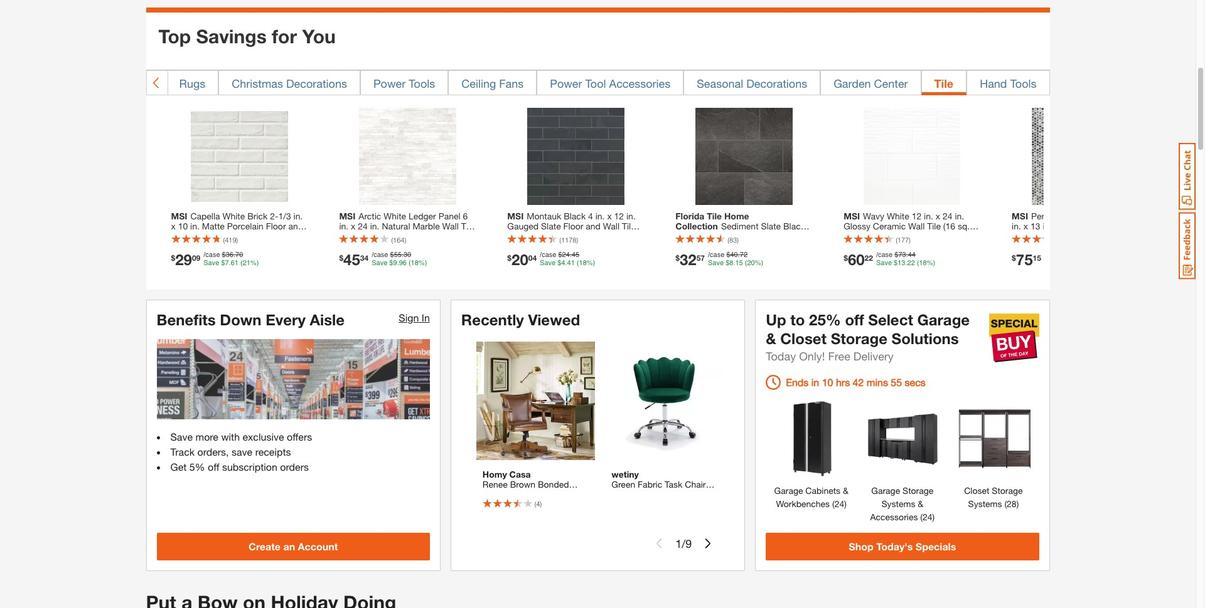 Task type: describe. For each thing, give the bounding box(es) containing it.
marble
[[413, 221, 440, 232]]

natural
[[382, 221, 410, 232]]

ft./case)
[[844, 231, 877, 242]]

13
[[898, 259, 905, 267]]

capella white brick 2-1/3 in. x 10 in. matte porcelain floor and wall tile (5.15 sq. ft./case)
[[171, 211, 303, 242]]

. right 13 on the right top of page
[[906, 251, 908, 259]]

orders,
[[197, 446, 229, 458]]

tile inside arctic white ledger panel 6 in. x 24 in. natural marble wall tile (6 sq. ft./case)
[[461, 221, 475, 232]]

ends
[[786, 377, 809, 389]]

55 inside $ 45 34 /case $ 55 . 30 save $ 9 . 96 ( 18 %)
[[394, 251, 402, 259]]

penny round grigio mix 12 in. x 13 in. x 6 mm glazed porcelain mesh-mounted mosaic tile (14.36 sq. ft. / case) image
[[1032, 108, 1129, 205]]

hand tools button
[[967, 70, 1050, 96]]

montauk
[[527, 211, 561, 222]]

1
[[675, 537, 682, 551]]

msi for 60
[[844, 211, 860, 222]]

25%
[[809, 312, 841, 329]]

45 inside $ 20 04 /case $ 24 . 45 save $ 4 . 41 ( 18 %)
[[572, 251, 579, 259]]

$ 32 57 /case $ 40 . 72 save $ 8 . 15 ( 20 %)
[[676, 251, 763, 269]]

) for 4
[[540, 501, 542, 509]]

73
[[899, 251, 906, 259]]

1 vertical spatial 10
[[822, 377, 833, 389]]

florida tile home collection
[[676, 211, 749, 232]]

12 inside wavy white 12 in. x 24 in. glossy ceramic wall tile (16 sq. ft./case)
[[912, 211, 922, 222]]

garden
[[834, 77, 871, 91]]

center
[[874, 77, 908, 91]]

wetiny
[[612, 470, 639, 481]]

shop today's specials link
[[766, 534, 1039, 561]]

/case for 60
[[876, 251, 893, 259]]

x inside the capella white brick 2-1/3 in. x 10 in. matte porcelain floor and wall tile (5.15 sq. ft./case)
[[171, 221, 176, 232]]

/ inside montauk black 4 in. x 12 in. gauged slate floor and wall tile 5 sq. ft. / case
[[532, 231, 535, 242]]

2-
[[270, 211, 278, 222]]

sign in
[[399, 312, 430, 324]]

floor inside montauk black 4 in. x 12 in. gauged slate floor and wall tile 5 sq. ft. / case
[[563, 221, 583, 232]]

. down ( 1178 )
[[565, 259, 567, 267]]

04
[[528, 253, 537, 263]]

garden center
[[834, 77, 908, 91]]

select
[[868, 312, 913, 329]]

upholstered
[[515, 490, 563, 501]]

vanities
[[114, 77, 153, 91]]

mins
[[867, 377, 888, 389]]

casa
[[509, 470, 531, 481]]

ledger
[[409, 211, 436, 222]]

4 inside montauk black 4 in. x 12 in. gauged slate floor and wall tile 5 sq. ft. / case
[[588, 211, 593, 222]]

sq. inside montauk black 4 in. x 12 in. gauged slate floor and wall tile 5 sq. ft. / case
[[507, 231, 519, 242]]

/case for 45
[[372, 251, 388, 259]]

with inside save more with exclusive offers track orders, save receipts get 5% off subscription orders
[[221, 431, 240, 443]]

( 1178 )
[[560, 236, 578, 244]]

white for 60
[[887, 211, 909, 222]]

live chat image
[[1179, 143, 1196, 210]]

( 28 )
[[1002, 499, 1019, 510]]

task inside homy casa renee brown bonded leather upholstered swivel office task chair with wood base
[[536, 500, 554, 511]]

60
[[848, 251, 865, 269]]

closet inside closet storage systems
[[964, 486, 990, 497]]

$ 75 15
[[1012, 251, 1041, 269]]

. left the 72
[[733, 259, 735, 267]]

save for 45
[[372, 259, 387, 267]]

arctic white ledger panel 6 in. x 24 in. natural marble wall tile (6 sq. ft./case)
[[339, 211, 475, 242]]

save more with exclusive offers track orders, save receipts get 5% off subscription orders
[[170, 431, 312, 473]]

( 419 )
[[223, 236, 238, 244]]

15 inside $ 32 57 /case $ 40 . 72 save $ 8 . 15 ( 20 %)
[[735, 259, 743, 267]]

ceiling fans button
[[448, 70, 537, 96]]

29
[[175, 251, 192, 269]]

christmas
[[232, 77, 283, 91]]

8
[[730, 259, 733, 267]]

wall inside wavy white 12 in. x 24 in. glossy ceramic wall tile (16 sq. ft./case)
[[908, 221, 925, 232]]

(5.15
[[206, 231, 225, 242]]

9 inside $ 45 34 /case $ 55 . 30 save $ 9 . 96 ( 18 %)
[[393, 259, 397, 267]]

create an account
[[249, 541, 338, 553]]

. left 44
[[905, 259, 907, 267]]

garage for garage cabinets & workbenches
[[774, 486, 803, 497]]

top
[[158, 25, 191, 48]]

save inside save more with exclusive offers track orders, save receipts get 5% off subscription orders
[[170, 431, 193, 443]]

bathroom vanities button
[[48, 70, 166, 96]]

recently viewed
[[461, 312, 580, 329]]

off inside up to 25% off select garage & closet storage solutions today only! free delivery
[[845, 312, 864, 329]]

special buy logo image
[[989, 313, 1039, 364]]

tile inside montauk black 4 in. x 12 in. gauged slate floor and wall tile 5 sq. ft. / case
[[622, 221, 636, 232]]

1/3
[[278, 211, 291, 222]]

feedback link image
[[1179, 212, 1196, 280]]

closet storage systems product image image
[[955, 401, 1033, 478]]

32
[[680, 251, 697, 269]]

tile inside florida tile home collection
[[707, 211, 722, 222]]

renee brown bonded leather upholstered swivel office task chair with wood base image
[[476, 342, 595, 461]]

orders
[[280, 461, 309, 473]]

24 inside $ 20 04 /case $ 24 . 45 save $ 4 . 41 ( 18 %)
[[562, 251, 570, 259]]

ceiling fans
[[462, 77, 524, 91]]

. down 164
[[402, 251, 404, 259]]

10 inside the capella white brick 2-1/3 in. x 10 in. matte porcelain floor and wall tile (5.15 sq. ft./case)
[[178, 221, 188, 232]]

chair inside wetiny green fabric task chair without arms
[[685, 480, 706, 491]]

down
[[220, 312, 262, 329]]

homy casa renee brown bonded leather upholstered swivel office task chair with wood base
[[483, 470, 577, 521]]

1 vertical spatial 9
[[686, 537, 692, 551]]

fans
[[499, 77, 524, 91]]

home
[[724, 211, 749, 222]]

save for 29
[[204, 259, 219, 267]]

christmas decorations button
[[219, 70, 360, 96]]

61
[[231, 259, 239, 267]]

systems for closet
[[968, 499, 1002, 510]]

sediment slate black 12 in. x 24 in. porcelain floor and wall tile (13.62 sq. ft./case) image
[[695, 108, 793, 205]]

power tools
[[373, 77, 435, 91]]

wall inside montauk black 4 in. x 12 in. gauged slate floor and wall tile 5 sq. ft. / case
[[603, 221, 620, 232]]

18 for 45
[[411, 259, 419, 267]]

save
[[232, 446, 252, 458]]

0 horizontal spatial 20
[[512, 251, 528, 269]]

sq. inside arctic white ledger panel 6 in. x 24 in. natural marble wall tile (6 sq. ft./case)
[[349, 231, 361, 242]]

12 inside montauk black 4 in. x 12 in. gauged slate floor and wall tile 5 sq. ft. / case
[[614, 211, 624, 222]]

in
[[811, 377, 819, 389]]

. right 7
[[233, 251, 235, 259]]

%) for 60
[[927, 259, 935, 267]]

( 24 ) for &
[[918, 512, 935, 523]]

arctic white ledger panel 6 in. x 24 in. natural marble wall tile (6 sq. ft./case) image
[[359, 108, 456, 205]]

(6
[[339, 231, 346, 242]]

more
[[196, 431, 218, 443]]

garage storage systems & accessories
[[870, 486, 934, 523]]

white for 45
[[384, 211, 406, 222]]

montauk black 4 in. x 12 in. gauged slate floor and wall tile 5 sq. ft. / case
[[507, 211, 643, 242]]

slate
[[541, 221, 561, 232]]

ceiling
[[462, 77, 496, 91]]

44
[[908, 251, 916, 259]]

base
[[527, 510, 547, 521]]

1 horizontal spatial 22
[[907, 259, 915, 267]]

hand
[[980, 77, 1007, 91]]

recently
[[461, 312, 524, 329]]

bathroom vanities
[[61, 77, 153, 91]]

receipts
[[255, 446, 291, 458]]

( inside $ 60 22 /case $ 73 . 44 save $ 13 . 22 ( 18 %)
[[917, 259, 919, 267]]

$ 60 22 /case $ 73 . 44 save $ 13 . 22 ( 18 %)
[[844, 251, 935, 269]]

. down "1178"
[[570, 251, 572, 259]]

177
[[898, 236, 909, 244]]

) for 164
[[405, 236, 406, 244]]

5%
[[189, 461, 205, 473]]

chair inside homy casa renee brown bonded leather upholstered swivel office task chair with wood base
[[556, 500, 577, 511]]

$ 45 34 /case $ 55 . 30 save $ 9 . 96 ( 18 %)
[[339, 251, 427, 269]]

msi for 20
[[507, 211, 524, 222]]

power tools button
[[360, 70, 448, 96]]

viewed
[[528, 312, 580, 329]]

decorations for seasonal decorations
[[746, 77, 807, 91]]

accessories inside button
[[609, 77, 671, 91]]

wavy white 12 in. x 24 in. glossy ceramic wall tile (16 sq. ft./case) image
[[864, 108, 961, 205]]

tile inside the capella white brick 2-1/3 in. x 10 in. matte porcelain floor and wall tile (5.15 sq. ft./case)
[[190, 231, 204, 242]]

storage for garage storage systems & accessories
[[903, 486, 934, 497]]

cabinets
[[806, 486, 841, 497]]

164
[[393, 236, 405, 244]]

( inside $ 32 57 /case $ 40 . 72 save $ 8 . 15 ( 20 %)
[[745, 259, 747, 267]]



Task type: vqa. For each thing, say whether or not it's contained in the screenshot.
"Task"
yes



Task type: locate. For each thing, give the bounding box(es) containing it.
storage inside closet storage systems
[[992, 486, 1023, 497]]

1 /case from the left
[[204, 251, 220, 259]]

off down "orders,"
[[208, 461, 219, 473]]

0 horizontal spatial chair
[[556, 500, 577, 511]]

with inside homy casa renee brown bonded leather upholstered swivel office task chair with wood base
[[483, 510, 499, 521]]

15
[[1033, 253, 1041, 263], [735, 259, 743, 267]]

1 horizontal spatial 4
[[561, 259, 565, 267]]

4 msi from the left
[[844, 211, 860, 222]]

18 inside $ 45 34 /case $ 55 . 30 save $ 9 . 96 ( 18 %)
[[411, 259, 419, 267]]

0 vertical spatial accessories
[[609, 77, 671, 91]]

2 floor from the left
[[563, 221, 583, 232]]

save inside $ 29 09 /case $ 36 . 70 save $ 7 . 61 ( 21 %)
[[204, 259, 219, 267]]

solutions
[[892, 330, 959, 348]]

$
[[222, 251, 226, 259], [390, 251, 394, 259], [558, 251, 562, 259], [726, 251, 730, 259], [895, 251, 899, 259], [171, 253, 175, 263], [339, 253, 343, 263], [507, 253, 512, 263], [676, 253, 680, 263], [844, 253, 848, 263], [1012, 253, 1016, 263], [221, 259, 225, 267], [389, 259, 393, 267], [558, 259, 561, 267], [726, 259, 730, 267], [894, 259, 898, 267]]

storage inside garage storage systems & accessories
[[903, 486, 934, 497]]

0 horizontal spatial white
[[223, 211, 245, 222]]

1 horizontal spatial ( 24 )
[[918, 512, 935, 523]]

save inside $ 60 22 /case $ 73 . 44 save $ 13 . 22 ( 18 %)
[[876, 259, 892, 267]]

bonded
[[538, 480, 569, 491]]

2 white from the left
[[384, 211, 406, 222]]

arctic
[[359, 211, 381, 222]]

white right wavy at the top of page
[[887, 211, 909, 222]]

( 24 )
[[830, 499, 847, 510], [918, 512, 935, 523]]

hrs
[[836, 377, 850, 389]]

1 horizontal spatial closet
[[964, 486, 990, 497]]

closet inside up to 25% off select garage & closet storage solutions today only! free delivery
[[780, 330, 827, 348]]

sq.
[[958, 221, 970, 232], [228, 231, 240, 242], [349, 231, 361, 242], [507, 231, 519, 242]]

15 right the 8
[[735, 259, 743, 267]]

white inside the capella white brick 2-1/3 in. x 10 in. matte porcelain floor and wall tile (5.15 sq. ft./case)
[[223, 211, 245, 222]]

2 vertical spatial &
[[918, 499, 923, 510]]

2 horizontal spatial 4
[[588, 211, 593, 222]]

exclusive
[[243, 431, 284, 443]]

save inside $ 45 34 /case $ 55 . 30 save $ 9 . 96 ( 18 %)
[[372, 259, 387, 267]]

0 horizontal spatial 4
[[536, 501, 540, 509]]

24 inside wavy white 12 in. x 24 in. glossy ceramic wall tile (16 sq. ft./case)
[[943, 211, 953, 222]]

70
[[235, 251, 243, 259]]

task
[[665, 480, 683, 491], [536, 500, 554, 511]]

floor right porcelain
[[266, 221, 286, 232]]

savings
[[196, 25, 267, 48]]

%) right the 72
[[755, 259, 763, 267]]

3 msi from the left
[[507, 211, 524, 222]]

garage inside garage storage systems & accessories
[[871, 486, 900, 497]]

top savings for you
[[158, 25, 336, 48]]

task inside wetiny green fabric task chair without arms
[[665, 480, 683, 491]]

1 horizontal spatial power
[[550, 77, 582, 91]]

tile button
[[921, 70, 967, 96]]

0 horizontal spatial 10
[[178, 221, 188, 232]]

with up save
[[221, 431, 240, 443]]

15 inside the $ 75 15
[[1033, 253, 1041, 263]]

0 vertical spatial off
[[845, 312, 864, 329]]

55 left secs
[[891, 377, 902, 389]]

1 horizontal spatial chair
[[685, 480, 706, 491]]

wavy white 12 in. x 24 in. glossy ceramic wall tile (16 sq. ft./case)
[[844, 211, 970, 242]]

. left 30
[[397, 259, 399, 267]]

0 vertical spatial task
[[665, 480, 683, 491]]

1 horizontal spatial 15
[[1033, 253, 1041, 263]]

%) for 32
[[755, 259, 763, 267]]

18 inside $ 20 04 /case $ 24 . 45 save $ 4 . 41 ( 18 %)
[[579, 259, 587, 267]]

1 tools from the left
[[409, 77, 435, 91]]

( 83 )
[[728, 236, 739, 244]]

20 inside $ 32 57 /case $ 40 . 72 save $ 8 . 15 ( 20 %)
[[747, 259, 755, 267]]

accessories up the shop today's specials
[[870, 512, 918, 523]]

/case left 73
[[876, 251, 893, 259]]

garage inside garage cabinets & workbenches
[[774, 486, 803, 497]]

1 white from the left
[[223, 211, 245, 222]]

floor inside the capella white brick 2-1/3 in. x 10 in. matte porcelain floor and wall tile (5.15 sq. ft./case)
[[266, 221, 286, 232]]

0 vertical spatial /
[[532, 231, 535, 242]]

power for power tools
[[373, 77, 406, 91]]

55
[[394, 251, 402, 259], [891, 377, 902, 389]]

tools for hand tools
[[1010, 77, 1037, 91]]

tile right panel
[[461, 221, 475, 232]]

18 right 41
[[579, 259, 587, 267]]

save left the 8
[[708, 259, 724, 267]]

green fabric task chair without arms image
[[605, 342, 724, 461]]

white
[[223, 211, 245, 222], [384, 211, 406, 222], [887, 211, 909, 222]]

0 horizontal spatial &
[[766, 330, 776, 348]]

tile left the (5.15 on the top of the page
[[190, 231, 204, 242]]

tile inside wavy white 12 in. x 24 in. glossy ceramic wall tile (16 sq. ft./case)
[[927, 221, 941, 232]]

22 right 13 on the right top of page
[[907, 259, 915, 267]]

09
[[192, 253, 200, 263]]

save for 60
[[876, 259, 892, 267]]

garage for garage storage systems & accessories
[[871, 486, 900, 497]]

save for 32
[[708, 259, 724, 267]]

sign in card banner image
[[157, 340, 430, 420]]

%) right 41
[[587, 259, 595, 267]]

) for 83
[[737, 236, 739, 244]]

capella
[[190, 211, 220, 222]]

1 horizontal spatial 45
[[572, 251, 579, 259]]

sign
[[399, 312, 419, 324]]

1 decorations from the left
[[286, 77, 347, 91]]

closet down closet storage systems product image
[[964, 486, 990, 497]]

save for 20
[[540, 259, 556, 267]]

28
[[1007, 499, 1017, 510]]

/case inside $ 32 57 /case $ 40 . 72 save $ 8 . 15 ( 20 %)
[[708, 251, 725, 259]]

0 vertical spatial 9
[[393, 259, 397, 267]]

ft./case) down arctic
[[363, 231, 395, 242]]

0 horizontal spatial accessories
[[609, 77, 671, 91]]

1 systems from the left
[[882, 499, 915, 510]]

with
[[221, 431, 240, 443], [483, 510, 499, 521]]

florida
[[676, 211, 705, 222]]

msi
[[171, 211, 187, 222], [339, 211, 356, 222], [507, 211, 524, 222], [844, 211, 860, 222], [1012, 211, 1028, 222]]

hand tools
[[980, 77, 1037, 91]]

storage up free delivery
[[831, 330, 888, 348]]

0 horizontal spatial off
[[208, 461, 219, 473]]

msi up the ft. at the top of the page
[[507, 211, 524, 222]]

/case right '04'
[[540, 251, 556, 259]]

34
[[360, 253, 369, 263]]

1 18 from the left
[[411, 259, 419, 267]]

2 12 from the left
[[912, 211, 922, 222]]

2 45 from the left
[[572, 251, 579, 259]]

accessories inside garage storage systems & accessories
[[870, 512, 918, 523]]

1178
[[561, 236, 577, 244]]

porcelain
[[227, 221, 264, 232]]

ceramic
[[873, 221, 906, 232]]

save left 7
[[204, 259, 219, 267]]

ft.
[[522, 231, 530, 242]]

to
[[790, 312, 805, 329]]

3 /case from the left
[[540, 251, 556, 259]]

an
[[283, 541, 295, 553]]

tile left hand
[[934, 77, 954, 91]]

( 4 )
[[535, 501, 542, 509]]

0 horizontal spatial power
[[373, 77, 406, 91]]

and inside montauk black 4 in. x 12 in. gauged slate floor and wall tile 5 sq. ft. / case
[[586, 221, 601, 232]]

wall inside arctic white ledger panel 6 in. x 24 in. natural marble wall tile (6 sq. ft./case)
[[442, 221, 459, 232]]

1 horizontal spatial accessories
[[870, 512, 918, 523]]

sq. right (6
[[349, 231, 361, 242]]

0 vertical spatial with
[[221, 431, 240, 443]]

without
[[612, 490, 641, 501]]

chair right arms
[[685, 480, 706, 491]]

next slide image
[[703, 539, 713, 549]]

matte
[[202, 221, 225, 232]]

rugs
[[179, 77, 205, 91]]

0 horizontal spatial task
[[536, 500, 554, 511]]

/case for 29
[[204, 251, 220, 259]]

& up the shop today's specials
[[918, 499, 923, 510]]

0 vertical spatial ( 24 )
[[830, 499, 847, 510]]

2 18 from the left
[[579, 259, 587, 267]]

sq. right the (5.15 on the top of the page
[[228, 231, 240, 242]]

1 vertical spatial chair
[[556, 500, 577, 511]]

0 horizontal spatial 15
[[735, 259, 743, 267]]

and right black
[[586, 221, 601, 232]]

ft./case) down brick
[[242, 231, 274, 242]]

1 horizontal spatial 12
[[912, 211, 922, 222]]

2 ft./case) from the left
[[363, 231, 395, 242]]

0 vertical spatial &
[[766, 330, 776, 348]]

2 and from the left
[[586, 221, 601, 232]]

0 horizontal spatial storage
[[831, 330, 888, 348]]

case
[[538, 231, 556, 242]]

2 horizontal spatial &
[[918, 499, 923, 510]]

1 vertical spatial with
[[483, 510, 499, 521]]

%) inside $ 20 04 /case $ 24 . 45 save $ 4 . 41 ( 18 %)
[[587, 259, 595, 267]]

0 horizontal spatial ( 24 )
[[830, 499, 847, 510]]

41
[[567, 259, 575, 267]]

1 horizontal spatial tools
[[1010, 77, 1037, 91]]

) for 1178
[[577, 236, 578, 244]]

6
[[463, 211, 468, 222]]

1 horizontal spatial off
[[845, 312, 864, 329]]

seasonal decorations button
[[684, 70, 821, 96]]

( 24 ) down the cabinets
[[830, 499, 847, 510]]

/case inside $ 29 09 /case $ 36 . 70 save $ 7 . 61 ( 21 %)
[[204, 251, 220, 259]]

save
[[204, 259, 219, 267], [372, 259, 387, 267], [540, 259, 556, 267], [708, 259, 724, 267], [876, 259, 892, 267], [170, 431, 193, 443]]

x inside montauk black 4 in. x 12 in. gauged slate floor and wall tile 5 sq. ft. / case
[[607, 211, 612, 222]]

0 horizontal spatial garage
[[774, 486, 803, 497]]

systems inside garage storage systems & accessories
[[882, 499, 915, 510]]

save inside $ 20 04 /case $ 24 . 45 save $ 4 . 41 ( 18 %)
[[540, 259, 556, 267]]

18 right 44
[[919, 259, 927, 267]]

0 horizontal spatial 55
[[394, 251, 402, 259]]

systems for garage
[[882, 499, 915, 510]]

42
[[853, 377, 864, 389]]

and right 2-
[[288, 221, 303, 232]]

0 horizontal spatial decorations
[[286, 77, 347, 91]]

10 left capella
[[178, 221, 188, 232]]

1 %) from the left
[[250, 259, 259, 267]]

1 horizontal spatial decorations
[[746, 77, 807, 91]]

save up "track"
[[170, 431, 193, 443]]

%) inside $ 29 09 /case $ 36 . 70 save $ 7 . 61 ( 21 %)
[[250, 259, 259, 267]]

decorations for christmas decorations
[[286, 77, 347, 91]]

1 and from the left
[[288, 221, 303, 232]]

task down bonded
[[536, 500, 554, 511]]

0 horizontal spatial ft./case)
[[242, 231, 274, 242]]

0 vertical spatial 10
[[178, 221, 188, 232]]

with down leather
[[483, 510, 499, 521]]

white inside arctic white ledger panel 6 in. x 24 in. natural marble wall tile (6 sq. ft./case)
[[384, 211, 406, 222]]

chair down bonded
[[556, 500, 577, 511]]

sq. right the (16
[[958, 221, 970, 232]]

1 45 from the left
[[343, 251, 360, 269]]

sq. left the ft. at the top of the page
[[507, 231, 519, 242]]

2 msi from the left
[[339, 211, 356, 222]]

%) for 29
[[250, 259, 259, 267]]

1 vertical spatial 55
[[891, 377, 902, 389]]

( 177 )
[[896, 236, 911, 244]]

sq. inside the capella white brick 2-1/3 in. x 10 in. matte porcelain floor and wall tile (5.15 sq. ft./case)
[[228, 231, 240, 242]]

fabric
[[638, 480, 662, 491]]

0 horizontal spatial 18
[[411, 259, 419, 267]]

3 %) from the left
[[587, 259, 595, 267]]

/case right the 57
[[708, 251, 725, 259]]

1 horizontal spatial systems
[[968, 499, 1002, 510]]

/case right 34
[[372, 251, 388, 259]]

tile inside button
[[934, 77, 954, 91]]

off inside save more with exclusive offers track orders, save receipts get 5% off subscription orders
[[208, 461, 219, 473]]

1 horizontal spatial task
[[665, 480, 683, 491]]

1 vertical spatial &
[[843, 486, 849, 497]]

1 vertical spatial /
[[682, 537, 686, 551]]

1 vertical spatial off
[[208, 461, 219, 473]]

in.
[[293, 211, 303, 222], [596, 211, 605, 222], [626, 211, 636, 222], [924, 211, 933, 222], [955, 211, 964, 222], [190, 221, 200, 232], [339, 221, 349, 232], [370, 221, 379, 232]]

/ left the 'next slide' image
[[682, 537, 686, 551]]

( inside $ 45 34 /case $ 55 . 30 save $ 9 . 96 ( 18 %)
[[409, 259, 411, 267]]

montauk black 4 in. x 12 in. gauged slate floor and wall tile 5 sq. ft. / case image
[[527, 108, 624, 205]]

%) inside $ 45 34 /case $ 55 . 30 save $ 9 . 96 ( 18 %)
[[419, 259, 427, 267]]

1 vertical spatial closet
[[964, 486, 990, 497]]

5 /case from the left
[[876, 251, 893, 259]]

tools left ceiling
[[409, 77, 435, 91]]

(16
[[943, 221, 955, 232]]

24 inside arctic white ledger panel 6 in. x 24 in. natural marble wall tile (6 sq. ft./case)
[[358, 221, 368, 232]]

1 horizontal spatial garage
[[871, 486, 900, 497]]

1 12 from the left
[[614, 211, 624, 222]]

1 horizontal spatial 10
[[822, 377, 833, 389]]

aisle
[[310, 312, 345, 329]]

ft./case) inside arctic white ledger panel 6 in. x 24 in. natural marble wall tile (6 sq. ft./case)
[[363, 231, 395, 242]]

tile left the (16
[[927, 221, 941, 232]]

15 down msi link
[[1033, 253, 1041, 263]]

2 power from the left
[[550, 77, 582, 91]]

1 horizontal spatial with
[[483, 510, 499, 521]]

systems up the shop today's specials
[[882, 499, 915, 510]]

1 horizontal spatial /
[[682, 537, 686, 551]]

you
[[302, 25, 336, 48]]

%) right 70
[[250, 259, 259, 267]]

garage storage systems & accessories product image image
[[864, 401, 941, 478]]

4 up base
[[536, 501, 540, 509]]

tools inside button
[[409, 77, 435, 91]]

storage inside up to 25% off select garage & closet storage solutions today only! free delivery
[[831, 330, 888, 348]]

0 horizontal spatial 22
[[865, 253, 873, 263]]

create an account button
[[157, 534, 430, 561]]

( 24 ) up the shop today's specials
[[918, 512, 935, 523]]

4 inside $ 20 04 /case $ 24 . 45 save $ 4 . 41 ( 18 %)
[[561, 259, 565, 267]]

) for 419
[[236, 236, 238, 244]]

/case
[[204, 251, 220, 259], [372, 251, 388, 259], [540, 251, 556, 259], [708, 251, 725, 259], [876, 251, 893, 259]]

accessories right 'tool'
[[609, 77, 671, 91]]

garage cabinets & workbenches
[[774, 486, 849, 510]]

msi up 75
[[1012, 211, 1028, 222]]

homy
[[483, 470, 507, 481]]

glossy
[[844, 221, 871, 232]]

/case inside $ 60 22 /case $ 73 . 44 save $ 13 . 22 ( 18 %)
[[876, 251, 893, 259]]

4 /case from the left
[[708, 251, 725, 259]]

2 horizontal spatial garage
[[917, 312, 970, 329]]

garage up "workbenches"
[[774, 486, 803, 497]]

%) for 45
[[419, 259, 427, 267]]

subscription
[[222, 461, 277, 473]]

1 / 9
[[675, 537, 692, 551]]

white for 29
[[223, 211, 245, 222]]

18
[[411, 259, 419, 267], [579, 259, 587, 267], [919, 259, 927, 267]]

0 horizontal spatial 12
[[614, 211, 624, 222]]

tile left home at right top
[[707, 211, 722, 222]]

msi left capella
[[171, 211, 187, 222]]

/
[[532, 231, 535, 242], [682, 537, 686, 551]]

( inside $ 29 09 /case $ 36 . 70 save $ 7 . 61 ( 21 %)
[[240, 259, 243, 267]]

decorations down you
[[286, 77, 347, 91]]

( inside $ 20 04 /case $ 24 . 45 save $ 4 . 41 ( 18 %)
[[577, 259, 579, 267]]

x inside wavy white 12 in. x 24 in. glossy ceramic wall tile (16 sq. ft./case)
[[936, 211, 940, 222]]

chair
[[685, 480, 706, 491], [556, 500, 577, 511]]

72
[[740, 251, 748, 259]]

0 horizontal spatial with
[[221, 431, 240, 443]]

tools inside 'button'
[[1010, 77, 1037, 91]]

12 left "5"
[[614, 211, 624, 222]]

1 horizontal spatial 18
[[579, 259, 587, 267]]

/case inside $ 45 34 /case $ 55 . 30 save $ 9 . 96 ( 18 %)
[[372, 251, 388, 259]]

2 tools from the left
[[1010, 77, 1037, 91]]

. right the 8
[[738, 251, 740, 259]]

wall inside the capella white brick 2-1/3 in. x 10 in. matte porcelain floor and wall tile (5.15 sq. ft./case)
[[171, 231, 187, 242]]

1 horizontal spatial ft./case)
[[363, 231, 395, 242]]

1 horizontal spatial 9
[[686, 537, 692, 551]]

accessories
[[609, 77, 671, 91], [870, 512, 918, 523]]

0 vertical spatial 4
[[588, 211, 593, 222]]

msi inside msi link
[[1012, 211, 1028, 222]]

%) for 20
[[587, 259, 595, 267]]

wall up ( 177 )
[[908, 221, 925, 232]]

systems inside closet storage systems
[[968, 499, 1002, 510]]

22 down ft./case)
[[865, 253, 873, 263]]

0 vertical spatial 55
[[394, 251, 402, 259]]

55 left 30
[[394, 251, 402, 259]]

2 horizontal spatial storage
[[992, 486, 1023, 497]]

power tool accessories button
[[537, 70, 684, 96]]

2 vertical spatial 4
[[536, 501, 540, 509]]

wall left 6
[[442, 221, 459, 232]]

wavy
[[863, 211, 884, 222]]

power for power tool accessories
[[550, 77, 582, 91]]

capella white brick 2-1/3 in. x 10 in. matte porcelain floor and wall tile (5.15 sq. ft./case) image
[[191, 108, 288, 205]]

this is the first slide image
[[654, 539, 664, 549]]

/case inside $ 20 04 /case $ 24 . 45 save $ 4 . 41 ( 18 %)
[[540, 251, 556, 259]]

0 horizontal spatial closet
[[780, 330, 827, 348]]

0 horizontal spatial /
[[532, 231, 535, 242]]

45 down (6
[[343, 251, 360, 269]]

save right '04'
[[540, 259, 556, 267]]

task right arms
[[665, 480, 683, 491]]

2 systems from the left
[[968, 499, 1002, 510]]

3 white from the left
[[887, 211, 909, 222]]

2 horizontal spatial 18
[[919, 259, 927, 267]]

& inside garage cabinets & workbenches
[[843, 486, 849, 497]]

2 horizontal spatial white
[[887, 211, 909, 222]]

( 24 ) for workbenches
[[830, 499, 847, 510]]

1 msi from the left
[[171, 211, 187, 222]]

floor up "1178"
[[563, 221, 583, 232]]

sq. inside wavy white 12 in. x 24 in. glossy ceramic wall tile (16 sq. ft./case)
[[958, 221, 970, 232]]

& inside up to 25% off select garage & closet storage solutions today only! free delivery
[[766, 330, 776, 348]]

) for 177
[[909, 236, 911, 244]]

white inside wavy white 12 in. x 24 in. glossy ceramic wall tile (16 sq. ft./case)
[[887, 211, 909, 222]]

0 horizontal spatial 9
[[393, 259, 397, 267]]

/ right the ft. at the top of the page
[[532, 231, 535, 242]]

1 floor from the left
[[266, 221, 286, 232]]

save left 13 on the right top of page
[[876, 259, 892, 267]]

msi up (6
[[339, 211, 356, 222]]

garden center button
[[821, 70, 921, 96]]

/case for 20
[[540, 251, 556, 259]]

1 horizontal spatial &
[[843, 486, 849, 497]]

wall up 29
[[171, 231, 187, 242]]

collection
[[676, 221, 718, 232]]

1 horizontal spatial and
[[586, 221, 601, 232]]

18 for 20
[[579, 259, 587, 267]]

0 horizontal spatial and
[[288, 221, 303, 232]]

1 horizontal spatial white
[[384, 211, 406, 222]]

1 power from the left
[[373, 77, 406, 91]]

ft./case) inside the capella white brick 2-1/3 in. x 10 in. matte porcelain floor and wall tile (5.15 sq. ft./case)
[[242, 231, 274, 242]]

20 down the ft. at the top of the page
[[512, 251, 528, 269]]

4 %) from the left
[[755, 259, 763, 267]]

office
[[510, 500, 534, 511]]

3 18 from the left
[[919, 259, 927, 267]]

back arrow image
[[152, 77, 162, 89]]

tools for power tools
[[409, 77, 435, 91]]

75
[[1016, 251, 1033, 269]]

decorations right seasonal
[[746, 77, 807, 91]]

garage inside up to 25% off select garage & closet storage solutions today only! free delivery
[[917, 312, 970, 329]]

1 horizontal spatial floor
[[563, 221, 583, 232]]

%) right 44
[[927, 259, 935, 267]]

arms
[[643, 490, 664, 501]]

%) inside $ 60 22 /case $ 73 . 44 save $ 13 . 22 ( 18 %)
[[927, 259, 935, 267]]

1 ft./case) from the left
[[242, 231, 274, 242]]

msi link
[[1012, 211, 1149, 252]]

in
[[422, 312, 430, 324]]

2 /case from the left
[[372, 251, 388, 259]]

0 horizontal spatial systems
[[882, 499, 915, 510]]

sign in link
[[399, 312, 430, 324]]

& right the cabinets
[[843, 486, 849, 497]]

& inside garage storage systems & accessories
[[918, 499, 923, 510]]

%) inside $ 32 57 /case $ 40 . 72 save $ 8 . 15 ( 20 %)
[[755, 259, 763, 267]]

1 vertical spatial 4
[[561, 259, 565, 267]]

1 vertical spatial task
[[536, 500, 554, 511]]

0 horizontal spatial floor
[[266, 221, 286, 232]]

storage for closet storage systems
[[992, 486, 1023, 497]]

storage up ( 28 )
[[992, 486, 1023, 497]]

save inside $ 32 57 /case $ 40 . 72 save $ 8 . 15 ( 20 %)
[[708, 259, 724, 267]]

18 right the "96"
[[411, 259, 419, 267]]

closet up today only!
[[780, 330, 827, 348]]

%) right 30
[[419, 259, 427, 267]]

0 horizontal spatial 45
[[343, 251, 360, 269]]

1 horizontal spatial storage
[[903, 486, 934, 497]]

garage up solutions
[[917, 312, 970, 329]]

9 right 1
[[686, 537, 692, 551]]

tile left "5"
[[622, 221, 636, 232]]

tools right hand
[[1010, 77, 1037, 91]]

9 left the "96"
[[393, 259, 397, 267]]

off right 25%
[[845, 312, 864, 329]]

garage cabinets & workbenches product image image
[[773, 401, 850, 478]]

20
[[512, 251, 528, 269], [747, 259, 755, 267]]

5 %) from the left
[[927, 259, 935, 267]]

storage down garage storage systems & accessories product image
[[903, 486, 934, 497]]

msi up ft./case)
[[844, 211, 860, 222]]

. left 70
[[229, 259, 231, 267]]

garage down garage storage systems & accessories product image
[[871, 486, 900, 497]]

account
[[298, 541, 338, 553]]

1 vertical spatial ( 24 )
[[918, 512, 935, 523]]

rugs button
[[166, 70, 219, 96]]

and inside the capella white brick 2-1/3 in. x 10 in. matte porcelain floor and wall tile (5.15 sq. ft./case)
[[288, 221, 303, 232]]

4 right black
[[588, 211, 593, 222]]

10 right the in
[[822, 377, 833, 389]]

systems left 28
[[968, 499, 1002, 510]]

5 msi from the left
[[1012, 211, 1028, 222]]

$ inside the $ 75 15
[[1012, 253, 1016, 263]]

x right (6
[[351, 221, 356, 232]]

msi for 45
[[339, 211, 356, 222]]

419
[[225, 236, 236, 244]]

secs
[[905, 377, 926, 389]]

2 decorations from the left
[[746, 77, 807, 91]]

x left capella
[[171, 221, 176, 232]]

2 %) from the left
[[419, 259, 427, 267]]

1 horizontal spatial 20
[[747, 259, 755, 267]]

0 vertical spatial closet
[[780, 330, 827, 348]]

/case for 32
[[708, 251, 725, 259]]

msi for 29
[[171, 211, 187, 222]]

white up ( 164 )
[[384, 211, 406, 222]]

wall left "5"
[[603, 221, 620, 232]]

1 horizontal spatial 55
[[891, 377, 902, 389]]

0 horizontal spatial tools
[[409, 77, 435, 91]]

1 vertical spatial accessories
[[870, 512, 918, 523]]

18 for 60
[[919, 259, 927, 267]]

x inside arctic white ledger panel 6 in. x 24 in. natural marble wall tile (6 sq. ft./case)
[[351, 221, 356, 232]]

0 vertical spatial chair
[[685, 480, 706, 491]]

18 inside $ 60 22 /case $ 73 . 44 save $ 13 . 22 ( 18 %)
[[919, 259, 927, 267]]



